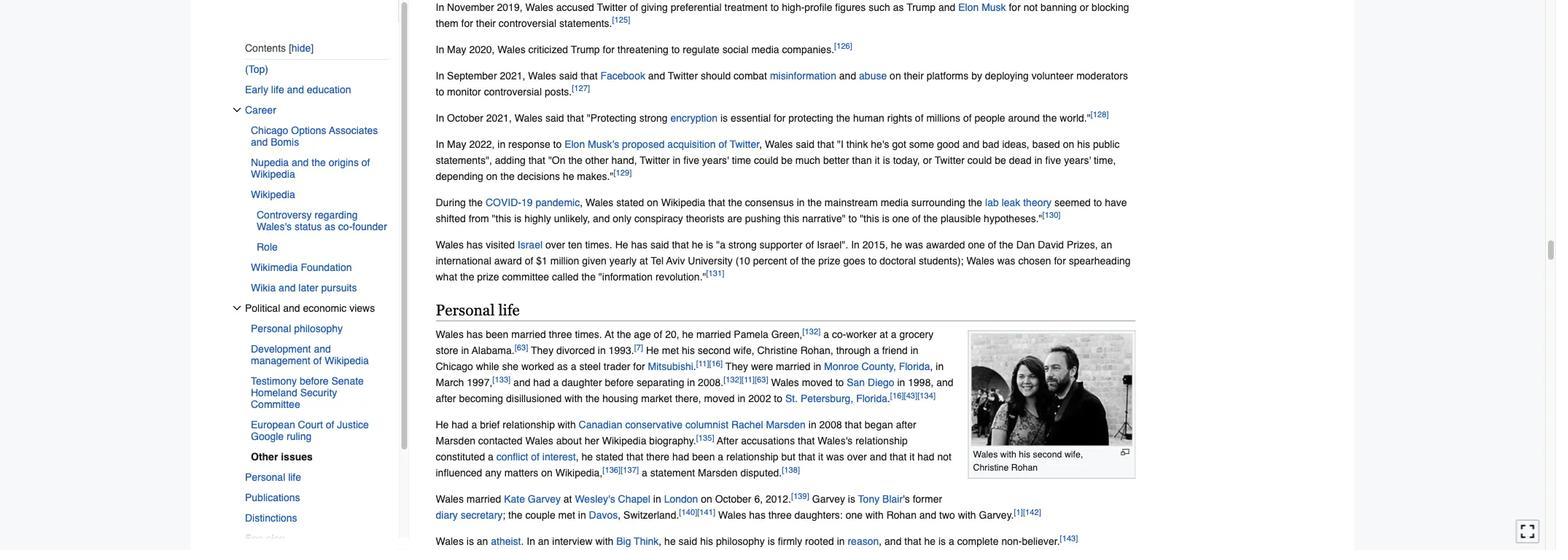 Task type: describe. For each thing, give the bounding box(es) containing it.
millions
[[927, 112, 961, 124]]

to left have
[[1094, 197, 1103, 209]]

. inside the st. petersburg, florida . [16] [43] [134]
[[888, 394, 891, 405]]

his inside the wales with his second wife, christine rohan
[[1019, 450, 1031, 461]]

19
[[522, 197, 533, 209]]

[133]
[[493, 376, 511, 385]]

married up worked at the left bottom of page
[[512, 330, 546, 341]]

that inside in 2008 that began after marsden contacted wales about her wikipedia biography.
[[845, 420, 862, 432]]

0 vertical spatial [63] link
[[515, 344, 528, 353]]

that inside wales is an atheist . in an interview with big think , he said his philosophy is firmly rooted in reason , and that he is a complete non-believer. [143]
[[905, 537, 922, 548]]

for right musk
[[1009, 1, 1021, 13]]

and inside seemed to have shifted from "this is highly unlikely, and only conspiracy theorists are pushing this narrative" to "this is one of the plausible hypotheses."
[[593, 213, 610, 225]]

october inside wales married kate garvey at wesley's chapel in london on october 6, 2012. [139] garvey is tony blair 's former diary secretary ; the couple met in davos , switzerland. [140] [141] wales has three daughters: one with rohan and two with garvey. [1] [142]
[[715, 494, 752, 506]]

wales inside , wales said that "i think he's got some good and bad ideas, based on his public statements", adding that "on the other hand, twitter in five years' time could be much better than it is today, or twitter could be dead in five years' time, depending on the decisions he makes."
[[765, 138, 793, 150]]

management
[[251, 355, 310, 367]]

political and economic views link
[[245, 298, 388, 319]]

wikipedia inside development and management of wikipedia
[[324, 355, 369, 367]]

over inside over ten times. he has said that he is "a strong supporter of israel". in 2015, he was awarded one of the dan david prizes, an international award of $1
[[546, 239, 565, 251]]

misinformation link
[[770, 70, 837, 82]]

percent
[[753, 255, 787, 267]]

twitter down elon musk's proposed acquisition of twitter link
[[640, 155, 670, 166]]

, down tony blair link
[[879, 537, 882, 548]]

0 vertical spatial trump
[[907, 1, 936, 13]]

[132] inside wales has been married three times. at the age of 20, he married pamela green, [132]
[[803, 328, 821, 337]]

[142]
[[1023, 509, 1042, 518]]

[1]
[[1014, 509, 1023, 518]]

0 horizontal spatial prize
[[477, 271, 499, 283]]

is up 2015,
[[882, 213, 890, 225]]

and inside [133] and had a daughter before separating in 2008. [132] [11] [63] wales moved to san diego
[[514, 378, 531, 389]]

wales inside the wales with his second wife, christine rohan
[[973, 450, 998, 461]]

[142] link
[[1023, 509, 1042, 518]]

rohan inside the wales with his second wife, christine rohan
[[1012, 463, 1038, 473]]

there,
[[675, 394, 702, 405]]

to down mainstream
[[849, 213, 857, 225]]

[134] link
[[918, 392, 936, 401]]

is down 19
[[514, 213, 522, 225]]

0 horizontal spatial an
[[477, 537, 488, 548]]

revolution."
[[656, 271, 707, 283]]

0 vertical spatial prize
[[819, 255, 841, 267]]

2 be from the left
[[995, 155, 1007, 166]]

in may 2020, wales criticized trump for threatening to regulate social media companies. [126]
[[436, 42, 853, 55]]

to left high-
[[771, 1, 779, 13]]

in inside wales is an atheist . in an interview with big think , he said his philosophy is firmly rooted in reason , and that he is a complete non-believer. [143]
[[527, 537, 535, 548]]

[16] inside the st. petersburg, florida . [16] [43] [134]
[[891, 392, 904, 401]]

with down tony
[[866, 510, 884, 522]]

said inside over ten times. he has said that he is "a strong supporter of israel". in 2015, he was awarded one of the dan david prizes, an international award of $1
[[651, 239, 669, 251]]

wales with his second wife, christine rohan
[[973, 450, 1084, 473]]

said up the [127] link
[[559, 70, 578, 82]]

(top) link
[[245, 59, 388, 79]]

met inside he met his second wife, christine rohan, through a friend in chicago while she worked as a steel trader for
[[662, 346, 679, 357]]

0 vertical spatial [132] link
[[803, 328, 821, 337]]

0 vertical spatial personal life
[[436, 302, 520, 319]]

constituted
[[436, 452, 485, 464]]

and left elon musk link
[[939, 1, 956, 13]]

wikimedia foundation
[[251, 262, 352, 273]]

wales has visited israel
[[436, 239, 543, 251]]

in inside he met his second wife, christine rohan, through a friend in chicago while she worked as a steel trader for
[[911, 346, 919, 357]]

columnist link
[[686, 420, 729, 432]]

reason link
[[848, 537, 879, 548]]

media inside in may 2020, wales criticized trump for threatening to regulate social media companies. [126]
[[752, 44, 779, 55]]

other
[[251, 451, 278, 463]]

an inside over ten times. he has said that he is "a strong supporter of israel". in 2015, he was awarded one of the dan david prizes, an international award of $1
[[1101, 239, 1113, 251]]

he inside over ten times. he has said that he is "a strong supporter of israel". in 2015, he was awarded one of the dan david prizes, an international award of $1
[[615, 239, 628, 251]]

for inside he met his second wife, christine rohan, through a friend in chicago while she worked as a steel trader for
[[633, 362, 645, 373]]

the right "on
[[569, 155, 583, 166]]

seemed to have shifted from "this is highly unlikely, and only conspiracy theorists are pushing this narrative" to "this is one of the plausible hypotheses."
[[436, 197, 1127, 225]]

that up [137] link
[[627, 452, 644, 464]]

other issues link
[[251, 447, 399, 467]]

with right two
[[958, 510, 976, 522]]

at for tel
[[640, 255, 648, 267]]

[125] link
[[612, 16, 631, 25]]

1 vertical spatial [16] link
[[891, 392, 904, 401]]

0 horizontal spatial philosophy
[[294, 323, 343, 335]]

and inside wales is an atheist . in an interview with big think , he said his philosophy is firmly rooted in reason , and that he is a complete non-believer. [143]
[[885, 537, 902, 548]]

students);
[[919, 255, 964, 267]]

that up "[127]"
[[581, 70, 598, 82]]

he down former
[[925, 537, 936, 548]]

[134]
[[918, 392, 936, 401]]

they inside mitsubishi . [11] [16] they were married in monroe county, florida
[[726, 362, 748, 373]]

0 vertical spatial [16] link
[[709, 360, 723, 369]]

committee
[[251, 399, 300, 411]]

conflict of interest link
[[497, 452, 576, 464]]

he for wife,
[[646, 346, 659, 357]]

over inside , he stated that there had been a relationship but that it was over and that it had not influenced any matters on wikipedia,
[[847, 452, 867, 464]]

that up theorists
[[709, 197, 726, 209]]

elon musk link
[[959, 1, 1006, 13]]

lab leak theory link
[[986, 197, 1052, 209]]

surrounding
[[912, 197, 966, 209]]

second for met
[[698, 346, 731, 357]]

of inside development and management of wikipedia
[[313, 355, 322, 367]]

personal for 'personal philosophy' link
[[251, 323, 291, 335]]

distinctions
[[245, 513, 297, 524]]

controversy regarding wales's status as co-founder
[[256, 209, 387, 233]]

their inside "on their platforms by deploying volunteer moderators to monitor controversial posts."
[[904, 70, 924, 82]]

israel".
[[817, 239, 849, 251]]

the up from
[[469, 197, 483, 209]]

as for he met his second wife, christine rohan, through a friend in chicago while she worked as a steel trader for
[[557, 362, 568, 373]]

also
[[266, 533, 284, 545]]

development and management of wikipedia
[[251, 343, 369, 367]]

, up unlikely,
[[580, 197, 583, 209]]

figures
[[836, 1, 866, 13]]

tel
[[651, 255, 664, 267]]

disillusioned
[[506, 394, 562, 405]]

a inside [136] [137] a statement marsden disputed. [138]
[[642, 468, 648, 480]]

wales down makes."
[[586, 197, 614, 209]]

with up about
[[558, 420, 576, 432]]

of up [125] link
[[630, 1, 639, 13]]

early life and education
[[245, 84, 351, 95]]

1 be from the left
[[782, 155, 793, 166]]

been inside wales has been married three times. at the age of 20, he married pamela green, [132]
[[486, 330, 509, 341]]

bad
[[983, 138, 1000, 150]]

wife, for rohan
[[1065, 450, 1084, 461]]

after inside in 2008 that began after marsden contacted wales about her wikipedia biography.
[[896, 420, 917, 432]]

[11] inside mitsubishi . [11] [16] they were married in monroe county, florida
[[696, 360, 709, 369]]

twitter down good on the right top of page
[[935, 155, 965, 166]]

of up matters
[[531, 452, 540, 464]]

their inside for not banning or blocking them for their controversial statements.
[[476, 17, 496, 29]]

[63] inside [63] they divorced in 1993. [7]
[[515, 344, 528, 353]]

2019,
[[497, 1, 523, 13]]

on right based
[[1063, 138, 1075, 150]]

that inside over ten times. he has said that he is "a strong supporter of israel". in 2015, he was awarded one of the dan david prizes, an international award of $1
[[672, 239, 689, 251]]

that up decisions
[[529, 155, 546, 166]]

narrative"
[[803, 213, 846, 225]]

on their platforms by deploying volunteer moderators to monitor controversial posts.
[[436, 70, 1128, 98]]

1 vertical spatial [132] link
[[724, 376, 742, 385]]

on up conspiracy
[[647, 197, 659, 209]]

wikipedia inside wikipedia 'link'
[[251, 189, 295, 200]]

[11] inside [133] and had a daughter before separating in 2008. [132] [11] [63] wales moved to san diego
[[742, 376, 755, 385]]

married left pamela
[[697, 330, 731, 341]]

protecting
[[789, 112, 834, 124]]

and inside the in 1998, and after becoming disillusioned with the housing market there, moved in 2002 to
[[937, 378, 954, 389]]

in inside a co-worker at a grocery store in alabama.
[[461, 346, 469, 357]]

moved inside [133] and had a daughter before separating in 2008. [132] [11] [63] wales moved to san diego
[[802, 378, 833, 389]]

met inside wales married kate garvey at wesley's chapel in london on october 6, 2012. [139] garvey is tony blair 's former diary secretary ; the couple met in davos , switzerland. [140] [141] wales has three daughters: one with rohan and two with garvey. [1] [142]
[[558, 510, 576, 522]]

x small image for career
[[232, 106, 241, 114]]

trump inside in may 2020, wales criticized trump for threatening to regulate social media companies. [126]
[[571, 44, 600, 55]]

university
[[688, 255, 733, 267]]

san diego link
[[847, 378, 895, 389]]

mitsubishi link
[[648, 362, 694, 373]]

wales's inside after accusations that wales's relationship constituted a
[[818, 436, 853, 448]]

european court of justice google ruling link
[[251, 415, 388, 447]]

three inside wales married kate garvey at wesley's chapel in london on october 6, 2012. [139] garvey is tony blair 's former diary secretary ; the couple met in davos , switzerland. [140] [141] wales has three daughters: one with rohan and two with garvey. [1] [142]
[[769, 510, 792, 522]]

is inside wales married kate garvey at wesley's chapel in london on october 6, 2012. [139] garvey is tony blair 's former diary secretary ; the couple met in davos , switzerland. [140] [141] wales has three daughters: one with rohan and two with garvey. [1] [142]
[[848, 494, 856, 506]]

testimony before senate homeland security committee
[[251, 376, 364, 411]]

his inside wales is an atheist . in an interview with big think , he said his philosophy is firmly rooted in reason , and that he is a complete non-believer. [143]
[[700, 537, 713, 548]]

he right think
[[665, 537, 676, 548]]

for inside million given yearly at tel aviv university (10 percent of the prize goes to doctoral students); wales was chosen for spearheading what the prize committee called the "information revolution."
[[1054, 255, 1066, 267]]

of left $1
[[525, 255, 534, 267]]

has up international
[[467, 239, 483, 251]]

2 five from the left
[[1046, 155, 1062, 166]]

european
[[251, 419, 295, 431]]

a down divorced
[[571, 362, 577, 373]]

petersburg,
[[801, 394, 854, 405]]

facebook
[[601, 70, 646, 82]]

twitter up [125] link
[[597, 1, 627, 13]]

a inside wales is an atheist . in an interview with big think , he said his philosophy is firmly rooted in reason , and that he is a complete non-believer. [143]
[[949, 537, 955, 548]]

accusations
[[741, 436, 795, 448]]

november
[[447, 1, 494, 13]]

or inside , wales said that "i think he's got some good and bad ideas, based on his public statements", adding that "on the other hand, twitter in five years' time could be much better than it is today, or twitter could be dead in five years' time, depending on the decisions he makes."
[[923, 155, 932, 166]]

had up former
[[918, 452, 935, 464]]

wales inside wales has been married three times. at the age of 20, he married pamela green, [132]
[[436, 330, 464, 341]]

he inside , wales said that "i think he's got some good and bad ideas, based on his public statements", adding that "on the other hand, twitter in five years' time could be much better than it is today, or twitter could be dead in five years' time, depending on the decisions he makes."
[[563, 171, 574, 182]]

2 horizontal spatial marsden
[[766, 420, 806, 432]]

to up "on
[[553, 138, 562, 150]]

in inside in 2008 that began after marsden contacted wales about her wikipedia biography.
[[809, 420, 817, 432]]

economic
[[303, 303, 346, 314]]

during the covid-19 pandemic , wales stated on wikipedia that the consensus in the mainstream media surrounding the lab leak theory
[[436, 197, 1052, 209]]

but
[[782, 452, 796, 464]]

later
[[298, 282, 318, 294]]

and inside , he stated that there had been a relationship but that it was over and that it had not influenced any matters on wikipedia,
[[870, 452, 887, 464]]

to inside [133] and had a daughter before separating in 2008. [132] [11] [63] wales moved to san diego
[[836, 378, 844, 389]]

of inside seemed to have shifted from "this is highly unlikely, and only conspiracy theorists are pushing this narrative" to "this is one of the plausible hypotheses."
[[913, 213, 921, 225]]

$1
[[536, 255, 548, 267]]

1 could from the left
[[754, 155, 779, 166]]

for down november
[[461, 17, 473, 29]]

davos link
[[589, 510, 618, 522]]

in october 2021, wales said that "protecting strong encryption is essential for protecting the human rights of millions of people around the world." [128]
[[436, 111, 1109, 124]]

goes
[[844, 255, 866, 267]]

proposed
[[622, 138, 665, 150]]

rights
[[888, 112, 913, 124]]

[139]
[[791, 493, 810, 502]]

a left brief
[[472, 420, 477, 432]]

of left people
[[964, 112, 972, 124]]

twitter down regulate
[[668, 70, 698, 82]]

of left israel".
[[806, 239, 814, 251]]

was inside , he stated that there had been a relationship but that it was over and that it had not influenced any matters on wikipedia,
[[826, 452, 845, 464]]

and up career "link"
[[287, 84, 304, 95]]

the up narrative"
[[808, 197, 822, 209]]

them
[[436, 17, 459, 29]]

kate
[[504, 494, 525, 506]]

abuse link
[[859, 70, 887, 82]]

in for in may 2022, in response to elon musk's proposed acquisition of twitter
[[436, 138, 444, 150]]

, down switzerland.
[[659, 537, 662, 548]]

may for 2020,
[[447, 44, 467, 55]]

at for a
[[880, 330, 888, 341]]

he had a brief relationship with canadian conservative columnist rachel marsden
[[436, 420, 806, 432]]

wales right [141] link
[[719, 510, 747, 522]]

[138]
[[782, 467, 800, 476]]

early
[[245, 84, 268, 95]]

may for 2022,
[[447, 138, 467, 150]]

in inside over ten times. he has said that he is "a strong supporter of israel". in 2015, he was awarded one of the dan david prizes, an international award of $1
[[851, 239, 860, 251]]

profile
[[805, 1, 833, 13]]

associates
[[329, 125, 378, 136]]

pamela
[[734, 330, 769, 341]]

or inside for not banning or blocking them for their controversial statements.
[[1080, 1, 1089, 13]]

to inside "on their platforms by deploying volunteer moderators to monitor controversial posts."
[[436, 86, 444, 98]]

while
[[476, 362, 499, 373]]

of right acquisition
[[719, 138, 727, 150]]

co- inside controversy regarding wales's status as co-founder
[[338, 221, 352, 233]]

wales right 2019, at the top of page
[[526, 1, 554, 13]]

wales married kate garvey at wesley's chapel in london on october 6, 2012. [139] garvey is tony blair 's former diary secretary ; the couple met in davos , switzerland. [140] [141] wales has three daughters: one with rohan and two with garvey. [1] [142]
[[436, 493, 1042, 522]]

2 horizontal spatial it
[[910, 452, 915, 464]]

and inside chicago options associates and bomis
[[251, 136, 268, 148]]

that left "i
[[818, 138, 835, 150]]

such
[[869, 1, 891, 13]]

wales up international
[[436, 239, 464, 251]]

of left 'dan'
[[988, 239, 997, 251]]

is inside over ten times. he has said that he is "a strong supporter of israel". in 2015, he was awarded one of the dan david prizes, an international award of $1
[[706, 239, 714, 251]]

time,
[[1094, 155, 1116, 166]]

1 vertical spatial [63] link
[[755, 376, 769, 385]]

reason
[[848, 537, 879, 548]]

on down adding
[[486, 171, 498, 182]]

the inside wales has been married three times. at the age of 20, he married pamela green, [132]
[[617, 330, 631, 341]]

rohan inside wales married kate garvey at wesley's chapel in london on october 6, 2012. [139] garvey is tony blair 's former diary secretary ; the couple met in davos , switzerland. [140] [141] wales has three daughters: one with rohan and two with garvey. [1] [142]
[[887, 510, 917, 522]]

[16] inside mitsubishi . [11] [16] they were married in monroe county, florida
[[709, 360, 723, 369]]

wales up posts. in the left of the page
[[528, 70, 556, 82]]

said inside , wales said that "i think he's got some good and bad ideas, based on his public statements", adding that "on the other hand, twitter in five years' time could be much better than it is today, or twitter could be dead in five years' time, depending on the decisions he makes."
[[796, 138, 815, 150]]

0 vertical spatial [11] link
[[696, 360, 709, 369]]

the down international
[[460, 271, 474, 283]]

a up friend
[[891, 330, 897, 341]]

wikipedia inside in 2008 that began after marsden contacted wales about her wikipedia biography.
[[602, 436, 647, 448]]

to inside million given yearly at tel aviv university (10 percent of the prize goes to doctoral students); wales was chosen for spearheading what the prize committee called the "information revolution."
[[869, 255, 877, 267]]

had down the biography.
[[673, 452, 690, 464]]

, inside , in march 1997,
[[930, 362, 933, 373]]

has inside over ten times. he has said that he is "a strong supporter of israel". in 2015, he was awarded one of the dan david prizes, an international award of $1
[[631, 239, 648, 251]]

to inside in may 2020, wales criticized trump for threatening to regulate social media companies. [126]
[[672, 44, 680, 55]]

for inside in october 2021, wales said that "protecting strong encryption is essential for protecting the human rights of millions of people around the world." [128]
[[774, 112, 786, 124]]

and up personal philosophy
[[283, 303, 300, 314]]

0 horizontal spatial it
[[819, 452, 824, 464]]

early life and education link
[[245, 79, 388, 100]]

been inside , he stated that there had been a relationship but that it was over and that it had not influenced any matters on wikipedia,
[[692, 452, 715, 464]]

relationship for brief
[[503, 420, 555, 432]]

is left firmly
[[768, 537, 775, 548]]

hypotheses."
[[984, 213, 1043, 225]]

blocking
[[1092, 1, 1130, 13]]

the left world."
[[1043, 112, 1057, 124]]

the inside seemed to have shifted from "this is highly unlikely, and only conspiracy theorists are pushing this narrative" to "this is one of the plausible hypotheses."
[[924, 213, 938, 225]]

1 vertical spatial [11] link
[[742, 376, 755, 385]]

is down two
[[939, 537, 946, 548]]

1 vertical spatial life
[[499, 302, 520, 319]]

nupedia
[[251, 157, 289, 168]]

of inside european court of justice google ruling
[[326, 419, 334, 431]]

was for wales
[[998, 255, 1016, 267]]

elon musk's proposed acquisition of twitter link
[[565, 138, 760, 150]]

[129]
[[614, 169, 632, 178]]

a inside , he stated that there had been a relationship but that it was over and that it had not influenced any matters on wikipedia,
[[718, 452, 724, 464]]

development and management of wikipedia link
[[251, 339, 388, 371]]

he up university
[[692, 239, 703, 251]]

, wales said that "i think he's got some good and bad ideas, based on his public statements", adding that "on the other hand, twitter in five years' time could be much better than it is today, or twitter could be dead in five years' time, depending on the decisions he makes."
[[436, 138, 1120, 182]]

a up monroe county, florida link
[[874, 346, 880, 357]]

said inside in october 2021, wales said that "protecting strong encryption is essential for protecting the human rights of millions of people around the world." [128]
[[546, 112, 564, 124]]

the down given
[[582, 271, 596, 283]]

wikipedia up theorists
[[661, 197, 706, 209]]

the left lab
[[969, 197, 983, 209]]



Task type: locate. For each thing, give the bounding box(es) containing it.
the left human
[[836, 112, 851, 124]]

life for the personal life link
[[288, 472, 301, 484]]

been up alabama.
[[486, 330, 509, 341]]

1 horizontal spatial before
[[605, 378, 634, 389]]

1 vertical spatial florida
[[857, 394, 888, 405]]

1 vertical spatial after
[[896, 420, 917, 432]]

misinformation
[[770, 70, 837, 82]]

1 vertical spatial strong
[[729, 239, 757, 251]]

that up aviv
[[672, 239, 689, 251]]

1 horizontal spatial wife,
[[1065, 450, 1084, 461]]

2 vertical spatial marsden
[[698, 468, 738, 480]]

is left essential
[[721, 112, 728, 124]]

1 horizontal spatial over
[[847, 452, 867, 464]]

1 horizontal spatial as
[[557, 362, 568, 373]]

with inside the wales with his second wife, christine rohan
[[1001, 450, 1017, 461]]

2 horizontal spatial he
[[646, 346, 659, 357]]

spearheading
[[1069, 255, 1131, 267]]

2021, for october
[[486, 112, 512, 124]]

on inside , he stated that there had been a relationship but that it was over and that it had not influenced any matters on wikipedia,
[[541, 468, 553, 480]]

2 horizontal spatial one
[[968, 239, 985, 251]]

been
[[486, 330, 509, 341], [692, 452, 715, 464]]

hide button
[[288, 42, 313, 54]]

his down [141]
[[700, 537, 713, 548]]

0 vertical spatial was
[[905, 239, 924, 251]]

0 horizontal spatial [132]
[[724, 376, 742, 385]]

0 vertical spatial their
[[476, 17, 496, 29]]

1 horizontal spatial .
[[694, 362, 696, 373]]

0 vertical spatial co-
[[338, 221, 352, 233]]

0 horizontal spatial trump
[[571, 44, 600, 55]]

rohan up [1]
[[1012, 463, 1038, 473]]

three up divorced
[[549, 330, 572, 341]]

of inside million given yearly at tel aviv university (10 percent of the prize goes to doctoral students); wales was chosen for spearheading what the prize committee called the "information revolution."
[[790, 255, 799, 267]]

wales down diary
[[436, 537, 464, 548]]

relationship inside , he stated that there had been a relationship but that it was over and that it had not influenced any matters on wikipedia,
[[727, 452, 779, 464]]

issues
[[281, 451, 312, 463]]

1 vertical spatial wales's
[[818, 436, 853, 448]]

. inside wales is an atheist . in an interview with big think , he said his philosophy is firmly rooted in reason , and that he is a complete non-believer. [143]
[[521, 537, 524, 548]]

garvey.
[[979, 510, 1014, 522]]

the inside over ten times. he has said that he is "a strong supporter of israel". in 2015, he was awarded one of the dan david prizes, an international award of $1
[[1000, 239, 1014, 251]]

nupedia and the origins of wikipedia
[[251, 157, 370, 180]]

christine for rohan
[[973, 463, 1009, 473]]

to inside the in 1998, and after becoming disillusioned with the housing market there, moved in 2002 to
[[774, 394, 783, 405]]

and down she
[[514, 378, 531, 389]]

1 horizontal spatial years'
[[1064, 155, 1091, 166]]

he up doctoral
[[891, 239, 903, 251]]

he inside wales has been married three times. at the age of 20, he married pamela green, [132]
[[682, 330, 694, 341]]

over ten times. he has said that he is "a strong supporter of israel". in 2015, he was awarded one of the dan david prizes, an international award of $1
[[436, 239, 1113, 267]]

0 horizontal spatial wife,
[[734, 346, 755, 357]]

[140] link
[[679, 509, 698, 518]]

one inside over ten times. he has said that he is "a strong supporter of israel". in 2015, he was awarded one of the dan david prizes, an international award of $1
[[968, 239, 985, 251]]

1993.
[[609, 346, 634, 357]]

in inside in october 2021, wales said that "protecting strong encryption is essential for protecting the human rights of millions of people around the world." [128]
[[436, 112, 444, 124]]

chicago inside he met his second wife, christine rohan, through a friend in chicago while she worked as a steel trader for
[[436, 362, 473, 373]]

or right banning
[[1080, 1, 1089, 13]]

0 horizontal spatial second
[[698, 346, 731, 357]]

he down her
[[582, 452, 593, 464]]

[11] up [133] and had a daughter before separating in 2008. [132] [11] [63] wales moved to san diego
[[696, 360, 709, 369]]

wesley's chapel link
[[575, 494, 651, 506]]

could right time
[[754, 155, 779, 166]]

in inside wales is an atheist . in an interview with big think , he said his philosophy is firmly rooted in reason , and that he is a complete non-believer. [143]
[[837, 537, 845, 548]]

the inside the in 1998, and after becoming disillusioned with the housing market there, moved in 2002 to
[[586, 394, 600, 405]]

october
[[447, 112, 484, 124], [715, 494, 752, 506]]

1 vertical spatial rohan
[[887, 510, 917, 522]]

0 horizontal spatial "this
[[492, 213, 512, 225]]

rohan,
[[801, 346, 834, 357]]

. down kate
[[521, 537, 524, 548]]

for up facebook link
[[603, 44, 615, 55]]

and down 'personal philosophy' link
[[314, 343, 331, 355]]

people
[[975, 112, 1006, 124]]

could down bad
[[968, 155, 992, 166]]

daughter
[[562, 378, 602, 389]]

1 horizontal spatial [11]
[[742, 376, 755, 385]]

other issues
[[251, 451, 312, 463]]

a inside after accusations that wales's relationship constituted a
[[488, 452, 494, 464]]

or
[[1080, 1, 1089, 13], [923, 155, 932, 166]]

controversial down 2019, at the top of page
[[499, 17, 557, 29]]

0 horizontal spatial personal life
[[245, 472, 301, 484]]

1 horizontal spatial it
[[875, 155, 880, 166]]

twitter up time
[[730, 138, 760, 150]]

0 vertical spatial rohan
[[1012, 463, 1038, 473]]

at
[[605, 330, 614, 341]]

statements",
[[436, 155, 492, 166]]

0 horizontal spatial [16]
[[709, 360, 723, 369]]

contents hide
[[245, 42, 311, 54]]

at inside a co-worker at a grocery store in alabama.
[[880, 330, 888, 341]]

x small image
[[232, 106, 241, 114], [232, 304, 241, 313]]

fullscreen image
[[1521, 525, 1536, 539]]

couple
[[526, 510, 556, 522]]

in for in september 2021, wales said that facebook and twitter should combat misinformation and abuse
[[436, 70, 444, 82]]

a down 'after'
[[718, 452, 724, 464]]

that down began
[[890, 452, 907, 464]]

life down issues
[[288, 472, 301, 484]]

google
[[251, 431, 284, 443]]

said up much
[[796, 138, 815, 150]]

. inside mitsubishi . [11] [16] they were married in monroe county, florida
[[694, 362, 696, 373]]

1 horizontal spatial marsden
[[698, 468, 738, 480]]

times. inside wales has been married three times. at the age of 20, he married pamela green, [132]
[[575, 330, 602, 341]]

1 horizontal spatial co-
[[832, 330, 846, 341]]

the inside nupedia and the origins of wikipedia
[[311, 157, 326, 168]]

and inside , wales said that "i think he's got some good and bad ideas, based on his public statements", adding that "on the other hand, twitter in five years' time could be much better than it is today, or twitter could be dead in five years' time, depending on the decisions he makes."
[[963, 138, 980, 150]]

chicago options associates and bomis
[[251, 125, 378, 148]]

was left the chosen
[[998, 255, 1016, 267]]

to left st.
[[774, 394, 783, 405]]

0 horizontal spatial elon
[[565, 138, 585, 150]]

has inside wales has been married three times. at the age of 20, he married pamela green, [132]
[[467, 330, 483, 341]]

2021, inside in october 2021, wales said that "protecting strong encryption is essential for protecting the human rights of millions of people around the world." [128]
[[486, 112, 512, 124]]

their down november
[[476, 17, 496, 29]]

0 vertical spatial relationship
[[503, 420, 555, 432]]

wales right "students);"
[[967, 255, 995, 267]]

1 horizontal spatial [132] link
[[803, 328, 821, 337]]

0 vertical spatial october
[[447, 112, 484, 124]]

began
[[865, 420, 893, 432]]

chicago up march
[[436, 362, 473, 373]]

, he stated that there had been a relationship but that it was over and that it had not influenced any matters on wikipedia,
[[436, 452, 952, 480]]

ten
[[568, 239, 583, 251]]

[137] link
[[621, 467, 639, 476]]

and inside wales married kate garvey at wesley's chapel in london on october 6, 2012. [139] garvey is tony blair 's former diary secretary ; the couple met in davos , switzerland. [140] [141] wales has three daughters: one with rohan and two with garvey. [1] [142]
[[920, 510, 937, 522]]

marsden inside [136] [137] a statement marsden disputed. [138]
[[698, 468, 738, 480]]

has up alabama.
[[467, 330, 483, 341]]

criticized
[[529, 44, 568, 55]]

controversial inside "on their platforms by deploying volunteer moderators to monitor controversial posts."
[[484, 86, 542, 98]]

second up 2008.
[[698, 346, 731, 357]]

1 vertical spatial prize
[[477, 271, 499, 283]]

1 horizontal spatial an
[[538, 537, 550, 548]]

1 vertical spatial october
[[715, 494, 752, 506]]

bomis
[[270, 136, 299, 148]]

1 vertical spatial personal
[[251, 323, 291, 335]]

0 horizontal spatial could
[[754, 155, 779, 166]]

1 horizontal spatial second
[[1033, 450, 1062, 461]]

0 vertical spatial personal
[[436, 302, 495, 319]]

may up statements",
[[447, 138, 467, 150]]

at left 'wesley's'
[[564, 494, 572, 506]]

a up rohan,
[[824, 330, 829, 341]]

wales inside in may 2020, wales criticized trump for threatening to regulate social media companies. [126]
[[498, 44, 526, 55]]

they inside [63] they divorced in 1993. [7]
[[531, 346, 554, 357]]

1 vertical spatial trump
[[571, 44, 600, 55]]

the left 'dan'
[[1000, 239, 1014, 251]]

2 "this from the left
[[860, 213, 880, 225]]

had
[[534, 378, 551, 389], [452, 420, 469, 432], [673, 452, 690, 464], [918, 452, 935, 464]]

0 vertical spatial strong
[[639, 112, 668, 124]]

[16]
[[709, 360, 723, 369], [891, 392, 904, 401]]

strong inside in october 2021, wales said that "protecting strong encryption is essential for protecting the human rights of millions of people around the world." [128]
[[639, 112, 668, 124]]

he for relationship
[[436, 420, 449, 432]]

0 horizontal spatial years'
[[702, 155, 729, 166]]

1 vertical spatial controversial
[[484, 86, 542, 98]]

mainstream
[[825, 197, 878, 209]]

1 vertical spatial second
[[1033, 450, 1062, 461]]

0 vertical spatial over
[[546, 239, 565, 251]]

wife, for rohan,
[[734, 346, 755, 357]]

three inside wales has been married three times. at the age of 20, he married pamela green, [132]
[[549, 330, 572, 341]]

[63] link down were
[[755, 376, 769, 385]]

1 horizontal spatial elon
[[959, 1, 979, 13]]

life down committee
[[499, 302, 520, 319]]

firmly
[[778, 537, 803, 548]]

plausible
[[941, 213, 981, 225]]

1 garvey from the left
[[528, 494, 561, 506]]

0 vertical spatial [16]
[[709, 360, 723, 369]]

the inside wales married kate garvey at wesley's chapel in london on october 6, 2012. [139] garvey is tony blair 's former diary secretary ; the couple met in davos , switzerland. [140] [141] wales has three daughters: one with rohan and two with garvey. [1] [142]
[[509, 510, 523, 522]]

to
[[771, 1, 779, 13], [672, 44, 680, 55], [436, 86, 444, 98], [553, 138, 562, 150], [1094, 197, 1103, 209], [849, 213, 857, 225], [869, 255, 877, 267], [836, 378, 844, 389], [774, 394, 783, 405]]

yearly
[[610, 255, 637, 267]]

x small image left career
[[232, 106, 241, 114]]

1 horizontal spatial strong
[[729, 239, 757, 251]]

co- up 'through'
[[832, 330, 846, 341]]

second inside the wales with his second wife, christine rohan
[[1033, 450, 1062, 461]]

2 could from the left
[[968, 155, 992, 166]]

0 vertical spatial 2021,
[[500, 70, 526, 82]]

diego
[[868, 378, 895, 389]]

platforms
[[927, 70, 969, 82]]

as down divorced
[[557, 362, 568, 373]]

second inside he met his second wife, christine rohan, through a friend in chicago while she worked as a steel trader for
[[698, 346, 731, 357]]

0 horizontal spatial over
[[546, 239, 565, 251]]

1 five from the left
[[684, 155, 700, 166]]

0 vertical spatial chicago
[[251, 125, 288, 136]]

[136]
[[603, 467, 621, 476]]

relationship for wales's
[[856, 436, 908, 448]]

, inside wales married kate garvey at wesley's chapel in london on october 6, 2012. [139] garvey is tony blair 's former diary secretary ; the couple met in davos , switzerland. [140] [141] wales has three daughters: one with rohan and two with garvey. [1] [142]
[[618, 510, 621, 522]]

, inside , wales said that "i think he's got some good and bad ideas, based on his public statements", adding that "on the other hand, twitter in five years' time could be much better than it is today, or twitter could be dead in five years' time, depending on the decisions he makes."
[[760, 138, 762, 150]]

canadian
[[579, 420, 623, 432]]

nupedia and the origins of wikipedia link
[[251, 152, 388, 184]]

personal for the personal life link
[[245, 472, 285, 484]]

green,
[[772, 330, 803, 341]]

was
[[905, 239, 924, 251], [998, 255, 1016, 267], [826, 452, 845, 464]]

0 vertical spatial stated
[[617, 197, 644, 209]]

foundation
[[301, 262, 352, 273]]

in for in october 2021, wales said that "protecting strong encryption is essential for protecting the human rights of millions of people around the world." [128]
[[436, 112, 444, 124]]

1 years' from the left
[[702, 155, 729, 166]]

florida inside mitsubishi . [11] [16] they were married in monroe county, florida
[[899, 362, 930, 373]]

wikimedia foundation link
[[251, 257, 388, 278]]

a right [137] link
[[642, 468, 648, 480]]

1 horizontal spatial been
[[692, 452, 715, 464]]

0 vertical spatial one
[[893, 213, 910, 225]]

0 horizontal spatial not
[[938, 452, 952, 464]]

0 vertical spatial controversial
[[499, 17, 557, 29]]

0 horizontal spatial as
[[324, 221, 335, 233]]

[126] link
[[835, 42, 853, 51]]

five down acquisition
[[684, 155, 700, 166]]

at left tel
[[640, 255, 648, 267]]

[139] link
[[791, 493, 810, 502]]

and left bad
[[963, 138, 980, 150]]

,
[[760, 138, 762, 150], [580, 197, 583, 209], [930, 362, 933, 373], [576, 452, 579, 464], [618, 510, 621, 522], [659, 537, 662, 548], [879, 537, 882, 548]]

2 x small image from the top
[[232, 304, 241, 313]]

1 vertical spatial [132]
[[724, 376, 742, 385]]

as inside he met his second wife, christine rohan, through a friend in chicago while she worked as a steel trader for
[[557, 362, 568, 373]]

[132] inside [133] and had a daughter before separating in 2008. [132] [11] [63] wales moved to san diego
[[724, 376, 742, 385]]

1 vertical spatial one
[[968, 239, 985, 251]]

life inside early life and education link
[[271, 84, 284, 95]]

trump down statements.
[[571, 44, 600, 55]]

with
[[565, 394, 583, 405], [558, 420, 576, 432], [1001, 450, 1017, 461], [866, 510, 884, 522], [958, 510, 976, 522], [596, 537, 614, 548]]

county,
[[862, 362, 896, 373]]

in for in may 2020, wales criticized trump for threatening to regulate social media companies. [126]
[[436, 44, 444, 55]]

2 years' from the left
[[1064, 155, 1091, 166]]

prize down israel".
[[819, 255, 841, 267]]

his up [1]
[[1019, 450, 1031, 461]]

and left abuse link
[[839, 70, 857, 82]]

and left later
[[278, 282, 295, 294]]

wales inside million given yearly at tel aviv university (10 percent of the prize goes to doctoral students); wales was chosen for spearheading what the prize committee called the "information revolution."
[[967, 255, 995, 267]]

1 x small image from the top
[[232, 106, 241, 114]]

some
[[909, 138, 934, 150]]

relationship down disillusioned
[[503, 420, 555, 432]]

conflict
[[497, 452, 528, 464]]

1 horizontal spatial garvey
[[813, 494, 845, 506]]

is inside in october 2021, wales said that "protecting strong encryption is essential for protecting the human rights of millions of people around the world." [128]
[[721, 112, 728, 124]]

[132] link
[[803, 328, 821, 337], [724, 376, 742, 385]]

1 "this from the left
[[492, 213, 512, 225]]

personal down the other
[[245, 472, 285, 484]]

christine inside the wales with his second wife, christine rohan
[[973, 463, 1009, 473]]

personal philosophy
[[251, 323, 343, 335]]

the down supporter
[[802, 255, 816, 267]]

1 horizontal spatial or
[[1080, 1, 1089, 13]]

1 vertical spatial personal life
[[245, 472, 301, 484]]

0 horizontal spatial they
[[531, 346, 554, 357]]

at inside wales married kate garvey at wesley's chapel in london on october 6, 2012. [139] garvey is tony blair 's former diary secretary ; the couple met in davos , switzerland. [140] [141] wales has three daughters: one with rohan and two with garvey. [1] [142]
[[564, 494, 572, 506]]

two
[[940, 510, 955, 522]]

october inside in october 2021, wales said that "protecting strong encryption is essential for protecting the human rights of millions of people around the world." [128]
[[447, 112, 484, 124]]

strong inside over ten times. he has said that he is "a strong supporter of israel". in 2015, he was awarded one of the dan david prizes, an international award of $1
[[729, 239, 757, 251]]

israel link
[[518, 239, 543, 251]]

1 vertical spatial met
[[558, 510, 576, 522]]

in may 2022, in response to elon musk's proposed acquisition of twitter
[[436, 138, 760, 150]]

doctoral
[[880, 255, 916, 267]]

0 horizontal spatial october
[[447, 112, 484, 124]]

it inside , wales said that "i think he's got some good and bad ideas, based on his public statements", adding that "on the other hand, twitter in five years' time could be much better than it is today, or twitter could be dead in five years' time, depending on the decisions he makes."
[[875, 155, 880, 166]]

0 vertical spatial at
[[640, 255, 648, 267]]

christine for rohan,
[[758, 346, 798, 357]]

in inside in may 2020, wales criticized trump for threatening to regulate social media companies. [126]
[[436, 44, 444, 55]]

that right but
[[799, 452, 816, 464]]

daughters:
[[795, 510, 843, 522]]

after inside the in 1998, and after becoming disillusioned with the housing market there, moved in 2002 to
[[436, 394, 456, 405]]

controversial down 'september'
[[484, 86, 542, 98]]

1 horizontal spatial was
[[905, 239, 924, 251]]

career link
[[245, 100, 388, 120]]

the left origins
[[311, 157, 326, 168]]

, down essential
[[760, 138, 762, 150]]

wales inside [133] and had a daughter before separating in 2008. [132] [11] [63] wales moved to san diego
[[771, 378, 799, 389]]

one inside seemed to have shifted from "this is highly unlikely, and only conspiracy theorists are pushing this narrative" to "this is one of the plausible hypotheses."
[[893, 213, 910, 225]]

0 horizontal spatial been
[[486, 330, 509, 341]]

0 vertical spatial .
[[694, 362, 696, 373]]

second for with
[[1033, 450, 1062, 461]]

1 horizontal spatial could
[[968, 155, 992, 166]]

his inside he met his second wife, christine rohan, through a friend in chicago while she worked as a steel trader for
[[682, 346, 695, 357]]

personal life up alabama.
[[436, 302, 520, 319]]

, inside , he stated that there had been a relationship but that it was over and that it had not influenced any matters on wikipedia,
[[576, 452, 579, 464]]

columnist
[[686, 420, 729, 432]]

with up [1]
[[1001, 450, 1017, 461]]

0 vertical spatial after
[[436, 394, 456, 405]]

wikipedia inside nupedia and the origins of wikipedia
[[251, 168, 295, 180]]

life for early life and education link on the left top
[[271, 84, 284, 95]]

is inside , wales said that "i think he's got some good and bad ideas, based on his public statements", adding that "on the other hand, twitter in five years' time could be much better than it is today, or twitter could be dead in five years' time, depending on the decisions he makes."
[[883, 155, 891, 166]]

has inside wales married kate garvey at wesley's chapel in london on october 6, 2012. [139] garvey is tony blair 's former diary secretary ; the couple met in davos , switzerland. [140] [141] wales has three daughters: one with rohan and two with garvey. [1] [142]
[[749, 510, 766, 522]]

wales up diary
[[436, 494, 464, 506]]

married down rohan,
[[776, 362, 811, 373]]

is down he's
[[883, 155, 891, 166]]

divorced
[[557, 346, 595, 357]]

personal
[[436, 302, 495, 319], [251, 323, 291, 335], [245, 472, 285, 484]]

in for in november 2019, wales accused twitter of giving preferential treatment to high-profile figures such as trump and elon musk
[[436, 1, 444, 13]]

that up [138]
[[798, 436, 815, 448]]

personal down what
[[436, 302, 495, 319]]

1 horizontal spatial met
[[662, 346, 679, 357]]

0 horizontal spatial chicago
[[251, 125, 288, 136]]

6,
[[755, 494, 763, 506]]

2 horizontal spatial relationship
[[856, 436, 908, 448]]

1 horizontal spatial media
[[881, 197, 909, 209]]

be down bad
[[995, 155, 1007, 166]]

2 horizontal spatial .
[[888, 394, 891, 405]]

worker
[[846, 330, 877, 341]]

before inside testimony before senate homeland security committee
[[299, 376, 328, 387]]

marsden inside in 2008 that began after marsden contacted wales about her wikipedia biography.
[[436, 436, 476, 448]]

[16] up 2008.
[[709, 360, 723, 369]]

interest
[[543, 452, 576, 464]]

0 vertical spatial media
[[752, 44, 779, 55]]

0 horizontal spatial be
[[782, 155, 793, 166]]

his
[[1078, 138, 1091, 150], [682, 346, 695, 357], [1019, 450, 1031, 461], [700, 537, 713, 548]]

1 horizontal spatial chicago
[[436, 362, 473, 373]]

was down 2008
[[826, 452, 845, 464]]

1 horizontal spatial at
[[640, 255, 648, 267]]

was inside million given yearly at tel aviv university (10 percent of the prize goes to doctoral students); wales was chosen for spearheading what the prize committee called the "information revolution."
[[998, 255, 1016, 267]]

wales up store
[[436, 330, 464, 341]]

1 horizontal spatial [16]
[[891, 392, 904, 401]]

on inside "on their platforms by deploying volunteer moderators to monitor controversial posts."
[[890, 70, 901, 82]]

controversy regarding wales's status as co-founder link
[[256, 205, 388, 237]]

of right rights in the top of the page
[[915, 112, 924, 124]]

moved up "petersburg,"
[[802, 378, 833, 389]]

x small image for political and economic views
[[232, 304, 241, 313]]

that inside after accusations that wales's relationship constituted a
[[798, 436, 815, 448]]

is down diary secretary "link"
[[467, 537, 474, 548]]

0 vertical spatial as
[[893, 1, 904, 13]]

before inside [133] and had a daughter before separating in 2008. [132] [11] [63] wales moved to san diego
[[605, 378, 634, 389]]

married
[[512, 330, 546, 341], [697, 330, 731, 341], [776, 362, 811, 373], [467, 494, 501, 506]]

had left brief
[[452, 420, 469, 432]]

consensus
[[745, 197, 794, 209]]

for down [7]
[[633, 362, 645, 373]]

a inside [133] and had a daughter before separating in 2008. [132] [11] [63] wales moved to san diego
[[553, 378, 559, 389]]

0 horizontal spatial .
[[521, 537, 524, 548]]

companies.
[[782, 44, 835, 55]]

in inside [63] they divorced in 1993. [7]
[[598, 346, 606, 357]]

controversial inside for not banning or blocking them for their controversial statements.
[[499, 17, 557, 29]]

2021, for september
[[500, 70, 526, 82]]

stated inside , he stated that there had been a relationship but that it was over and that it had not influenced any matters on wikipedia,
[[596, 452, 624, 464]]

he right the 20,
[[682, 330, 694, 341]]

and right 1998,
[[937, 378, 954, 389]]

rachel
[[732, 420, 763, 432]]

as for in november 2019, wales accused twitter of giving preferential treatment to high-profile figures such as trump and elon musk
[[893, 1, 904, 13]]

conservative
[[625, 420, 683, 432]]

her
[[585, 436, 600, 448]]

2 may from the top
[[447, 138, 467, 150]]

1 vertical spatial x small image
[[232, 304, 241, 313]]

in inside , in march 1997,
[[936, 362, 944, 373]]

on right abuse
[[890, 70, 901, 82]]

"a
[[716, 239, 726, 251]]

1 may from the top
[[447, 44, 467, 55]]

regarding
[[314, 209, 357, 221]]

0 horizontal spatial wales's
[[256, 221, 291, 233]]

and down began
[[870, 452, 887, 464]]

0 vertical spatial wales's
[[256, 221, 291, 233]]

and left only
[[593, 213, 610, 225]]

his left public
[[1078, 138, 1091, 150]]

2021, right 'september'
[[500, 70, 526, 82]]

philosophy inside wales is an atheist . in an interview with big think , he said his philosophy is firmly rooted in reason , and that he is a complete non-believer. [143]
[[716, 537, 765, 548]]

2 vertical spatial at
[[564, 494, 572, 506]]

2 garvey from the left
[[813, 494, 845, 506]]

[63] inside [133] and had a daughter before separating in 2008. [132] [11] [63] wales moved to san diego
[[755, 376, 769, 385]]

1 vertical spatial may
[[447, 138, 467, 150]]

supporter
[[760, 239, 803, 251]]

of inside nupedia and the origins of wikipedia
[[361, 157, 370, 168]]

and down threatening
[[648, 70, 665, 82]]

much
[[796, 155, 821, 166]]

garvey up daughters:
[[813, 494, 845, 506]]

the right ";"
[[509, 510, 523, 522]]

1 horizontal spatial "this
[[860, 213, 880, 225]]

was for he
[[905, 239, 924, 251]]

[16] link up 2008.
[[709, 360, 723, 369]]

1 horizontal spatial christine
[[973, 463, 1009, 473]]

of inside wales has been married three times. at the age of 20, he married pamela green, [132]
[[654, 330, 663, 341]]

2 horizontal spatial life
[[499, 302, 520, 319]]

strong up (10
[[729, 239, 757, 251]]

said down [140]
[[679, 537, 698, 548]]

1 vertical spatial co-
[[832, 330, 846, 341]]

and inside development and management of wikipedia
[[314, 343, 331, 355]]

and inside nupedia and the origins of wikipedia
[[291, 157, 308, 168]]

in
[[498, 138, 506, 150], [673, 155, 681, 166], [1035, 155, 1043, 166], [797, 197, 805, 209], [461, 346, 469, 357], [598, 346, 606, 357], [911, 346, 919, 357], [814, 362, 822, 373], [936, 362, 944, 373], [687, 378, 695, 389], [898, 378, 906, 389], [738, 394, 746, 405], [809, 420, 817, 432], [654, 494, 661, 506], [578, 510, 586, 522], [837, 537, 845, 548]]

the down adding
[[501, 171, 515, 182]]

0 horizontal spatial after
[[436, 394, 456, 405]]

contacted
[[478, 436, 523, 448]]

the up are
[[728, 197, 743, 209]]

on inside wales married kate garvey at wesley's chapel in london on october 6, 2012. [139] garvey is tony blair 's former diary secretary ; the couple met in davos , switzerland. [140] [141] wales has three daughters: one with rohan and two with garvey. [1] [142]
[[701, 494, 713, 506]]

0 vertical spatial elon
[[959, 1, 979, 13]]

of down supporter
[[790, 255, 799, 267]]

theory
[[1024, 197, 1052, 209]]

views
[[349, 303, 375, 314]]

world."
[[1060, 112, 1091, 124]]

brief
[[480, 420, 500, 432]]

that down "[127]"
[[567, 112, 584, 124]]

elon up "on
[[565, 138, 585, 150]]

0 horizontal spatial was
[[826, 452, 845, 464]]

that inside in october 2021, wales said that "protecting strong encryption is essential for protecting the human rights of millions of people around the world." [128]
[[567, 112, 584, 124]]

0 vertical spatial florida
[[899, 362, 930, 373]]

got
[[892, 138, 907, 150]]



Task type: vqa. For each thing, say whether or not it's contained in the screenshot.
San
yes



